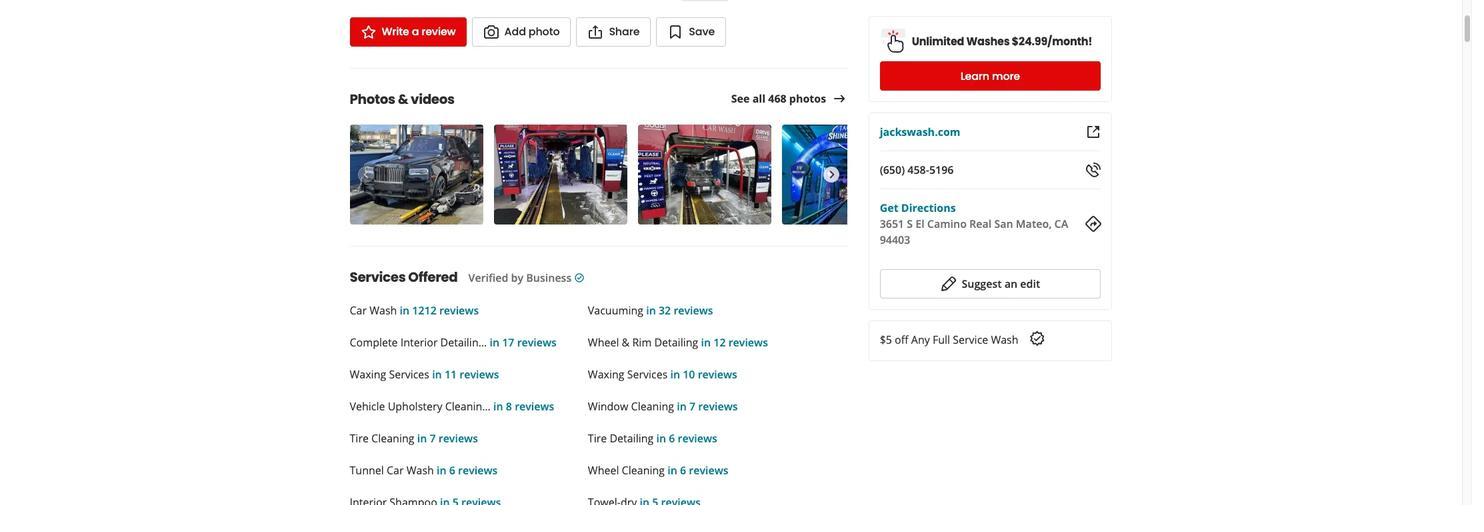 Task type: locate. For each thing, give the bounding box(es) containing it.
in 6 reviews link
[[654, 432, 718, 446], [434, 464, 498, 478], [665, 464, 729, 478]]

1 horizontal spatial in 7 reviews link
[[674, 400, 738, 414]]

0 vertical spatial wash
[[370, 304, 397, 318]]

in left 17 on the bottom
[[490, 336, 500, 350]]

photo of jack's car wash - san mateo, ca, us. image
[[494, 125, 627, 225], [638, 125, 771, 225]]

0 horizontal spatial photo of jack's car wash - san mateo, ca, us. image
[[494, 125, 627, 225]]

1 vertical spatial 7
[[430, 432, 436, 446]]

24 phone v2 image
[[1086, 162, 1102, 178]]

in 7 reviews link for tire cleaning in 7 reviews
[[415, 432, 478, 446]]

2 horizontal spatial wash
[[992, 333, 1019, 348]]

verified
[[469, 271, 509, 285]]

write a review link
[[350, 17, 467, 47]]

waxing
[[350, 368, 386, 382], [588, 368, 625, 382]]

0 horizontal spatial &
[[398, 90, 408, 109]]

waxing services in 10 reviews
[[588, 368, 738, 382]]

reviews down window cleaning in 7 reviews
[[678, 432, 718, 446]]

1 wheel from the top
[[588, 336, 619, 350]]

2 wheel from the top
[[588, 464, 619, 478]]

1 waxing from the left
[[350, 368, 386, 382]]

1 vertical spatial car
[[387, 464, 404, 478]]

0 vertical spatial wheel
[[588, 336, 619, 350]]

1 horizontal spatial waxing
[[588, 368, 625, 382]]

suggest an edit
[[963, 277, 1041, 291]]

services offered element
[[329, 246, 848, 506]]

1 horizontal spatial 6
[[669, 432, 675, 446]]

in 7 reviews link
[[674, 400, 738, 414], [415, 432, 478, 446]]

services down rim
[[627, 368, 668, 382]]

in 6 reviews link down tire detailing in 6 reviews
[[665, 464, 729, 478]]

photos
[[790, 92, 827, 106]]

unlimited
[[913, 34, 965, 49]]

in 11 reviews link
[[430, 368, 499, 382]]

wheel
[[588, 336, 619, 350], [588, 464, 619, 478]]

window cleaning in 7 reviews
[[588, 400, 738, 414]]

6
[[669, 432, 675, 446], [449, 464, 456, 478], [680, 464, 686, 478]]

& left rim
[[622, 336, 630, 350]]

6 for tire detailing
[[669, 432, 675, 446]]

in 6 reviews link down window cleaning in 7 reviews
[[654, 432, 718, 446]]

suggest an edit button
[[881, 269, 1102, 299]]

car
[[350, 304, 367, 318], [387, 464, 404, 478]]

save
[[689, 24, 715, 39]]

learn
[[961, 68, 990, 84]]

0 horizontal spatial detailing
[[610, 432, 654, 446]]

in down tire detailing in 6 reviews
[[668, 464, 678, 478]]

tire up tunnel
[[350, 432, 369, 446]]

1 photo of jack's car wash - san mateo, ca, us. image from the left
[[494, 125, 627, 225]]

by
[[511, 271, 524, 285]]

7 down 10
[[690, 400, 696, 414]]

full
[[933, 333, 951, 348]]

services for vacuuming
[[627, 368, 668, 382]]

vehicle
[[350, 400, 385, 414]]

detailing down window
[[610, 432, 654, 446]]

in 7 reviews link down in 10 reviews link on the bottom of the page
[[674, 400, 738, 414]]

1212
[[412, 304, 437, 318]]

car wash in 1212 reviews
[[350, 304, 479, 318]]

reviews right 10
[[698, 368, 738, 382]]

cleaning up tire detailing in 6 reviews
[[631, 400, 674, 414]]

waxing up vehicle
[[350, 368, 386, 382]]

0 vertical spatial 7
[[690, 400, 696, 414]]

photo of jack's car wash - san mateo, ca, us. rolls in dirty, and rolls out clean! image
[[350, 125, 483, 225]]

0 horizontal spatial in 7 reviews link
[[415, 432, 478, 446]]

& left the videos
[[398, 90, 408, 109]]

1 horizontal spatial &
[[622, 336, 630, 350]]

in 6 reviews link for tunnel car wash
[[434, 464, 498, 478]]

in left 11
[[432, 368, 442, 382]]

tire detailing in 6 reviews
[[588, 432, 718, 446]]

1 horizontal spatial photo of jack's car wash - san mateo, ca, us. image
[[638, 125, 771, 225]]

11
[[445, 368, 457, 382]]

waxing for waxing services in 10 reviews
[[588, 368, 625, 382]]

& for rim
[[622, 336, 630, 350]]

mateo,
[[1017, 217, 1053, 231]]

cleaning down upholstery
[[372, 432, 415, 446]]

verified by business
[[469, 271, 572, 285]]

0 horizontal spatial waxing
[[350, 368, 386, 382]]

0 vertical spatial in 7 reviews link
[[674, 400, 738, 414]]

&
[[398, 90, 408, 109], [622, 336, 630, 350]]

detailing
[[655, 336, 699, 350], [610, 432, 654, 446]]

get directions link
[[881, 201, 957, 215]]

6 down tire cleaning in 7 reviews
[[449, 464, 456, 478]]

tire for tire cleaning in 7 reviews
[[350, 432, 369, 446]]

1 vertical spatial cleaning
[[372, 432, 415, 446]]

0 horizontal spatial tire
[[350, 432, 369, 446]]

car right tunnel
[[387, 464, 404, 478]]

2 vertical spatial wash
[[407, 464, 434, 478]]

12
[[714, 336, 726, 350]]

waxing for waxing services in 11 reviews
[[350, 368, 386, 382]]

1 horizontal spatial wash
[[407, 464, 434, 478]]

0 horizontal spatial 7
[[430, 432, 436, 446]]

16 checkmark badged v2 image
[[575, 273, 585, 284]]

vehicle upholstery cleanin… in 8 reviews
[[350, 400, 555, 414]]

car up complete
[[350, 304, 367, 318]]

2 tire from the left
[[588, 432, 607, 446]]

(650) 458-5196
[[881, 163, 955, 177]]

wash left 24 check in v2 icon
[[992, 333, 1019, 348]]

1 horizontal spatial tire
[[588, 432, 607, 446]]

1 horizontal spatial car
[[387, 464, 404, 478]]

reviews down tire detailing in 6 reviews
[[689, 464, 729, 478]]

7 for tire cleaning
[[430, 432, 436, 446]]

in 6 reviews link down tire cleaning in 7 reviews
[[434, 464, 498, 478]]

services up car wash in 1212 reviews
[[350, 268, 406, 287]]

in 10 reviews link
[[668, 368, 738, 382]]

tire for tire detailing in 6 reviews
[[588, 432, 607, 446]]

2 waxing from the left
[[588, 368, 625, 382]]

offered
[[408, 268, 458, 287]]

6 down tire detailing in 6 reviews
[[680, 464, 686, 478]]

$5 off any full service wash
[[881, 333, 1019, 348]]

7
[[690, 400, 696, 414], [430, 432, 436, 446]]

1 tire from the left
[[350, 432, 369, 446]]

ca
[[1055, 217, 1069, 231]]

in 7 reviews link down vehicle upholstery cleanin… in 8 reviews
[[415, 432, 478, 446]]

7 up tunnel car wash in 6 reviews on the left bottom of the page
[[430, 432, 436, 446]]

services up upholstery
[[389, 368, 430, 382]]

wash up complete
[[370, 304, 397, 318]]

6 down window cleaning in 7 reviews
[[669, 432, 675, 446]]

tire down window
[[588, 432, 607, 446]]

el
[[916, 217, 925, 231]]

24 arrow right v2 image
[[832, 91, 848, 107]]

detailing down in 32 reviews link
[[655, 336, 699, 350]]

tire
[[350, 432, 369, 446], [588, 432, 607, 446]]

reviews down vehicle upholstery cleanin… in 8 reviews
[[439, 432, 478, 446]]

reviews right 11
[[460, 368, 499, 382]]

save button
[[657, 17, 726, 47]]

wash
[[370, 304, 397, 318], [992, 333, 1019, 348], [407, 464, 434, 478]]

1 vertical spatial wheel
[[588, 464, 619, 478]]

0 vertical spatial &
[[398, 90, 408, 109]]

0 vertical spatial cleaning
[[631, 400, 674, 414]]

get
[[881, 201, 899, 215]]

wheel down tire detailing in 6 reviews
[[588, 464, 619, 478]]

24 directions v2 image
[[1086, 216, 1102, 232]]

in 7 reviews link for window cleaning in 7 reviews
[[674, 400, 738, 414]]

in left 8
[[494, 400, 503, 414]]

8
[[506, 400, 512, 414]]

in 6 reviews link for tire detailing
[[654, 432, 718, 446]]

1 vertical spatial in 7 reviews link
[[415, 432, 478, 446]]

wheel for wheel & rim detailing in 12 reviews
[[588, 336, 619, 350]]

24 check in v2 image
[[1030, 331, 1046, 347]]

any
[[912, 333, 931, 348]]

waxing up window
[[588, 368, 625, 382]]

1 horizontal spatial detailing
[[655, 336, 699, 350]]

reviews down in 10 reviews link on the bottom of the page
[[699, 400, 738, 414]]

complete
[[350, 336, 398, 350]]

reviews
[[440, 304, 479, 318], [674, 304, 713, 318], [517, 336, 557, 350], [729, 336, 768, 350], [460, 368, 499, 382], [698, 368, 738, 382], [515, 400, 555, 414], [699, 400, 738, 414], [439, 432, 478, 446], [678, 432, 718, 446], [458, 464, 498, 478], [689, 464, 729, 478]]

reviews up detailin…
[[440, 304, 479, 318]]

2 horizontal spatial 6
[[680, 464, 686, 478]]

in 17 reviews link
[[487, 336, 557, 350]]

cleaning
[[631, 400, 674, 414], [372, 432, 415, 446], [622, 464, 665, 478]]

cleaning down tire detailing in 6 reviews
[[622, 464, 665, 478]]

cleanin…
[[445, 400, 491, 414]]

wheel down vacuuming
[[588, 336, 619, 350]]

1 vertical spatial &
[[622, 336, 630, 350]]

& inside services offered element
[[622, 336, 630, 350]]

1 horizontal spatial 7
[[690, 400, 696, 414]]

17
[[502, 336, 515, 350]]

(650)
[[881, 163, 906, 177]]

in left 1212
[[400, 304, 410, 318]]

0 horizontal spatial car
[[350, 304, 367, 318]]

learn more link
[[881, 61, 1102, 91]]

2 vertical spatial cleaning
[[622, 464, 665, 478]]

24 star v2 image
[[361, 24, 377, 40]]

wash down tire cleaning in 7 reviews
[[407, 464, 434, 478]]

services for car
[[389, 368, 430, 382]]

jackswash.com
[[881, 125, 961, 139]]

wheel cleaning in 6 reviews
[[588, 464, 729, 478]]

in 8 reviews link
[[491, 400, 555, 414]]



Task type: vqa. For each thing, say whether or not it's contained in the screenshot.
RESPONSE within 'response time 10 minutes'
no



Task type: describe. For each thing, give the bounding box(es) containing it.
cleaning for tire cleaning
[[372, 432, 415, 446]]

reviews down cleanin…
[[458, 464, 498, 478]]

add photo
[[505, 24, 560, 39]]

camino
[[928, 217, 968, 231]]

wheel for wheel cleaning in 6 reviews
[[588, 464, 619, 478]]

san
[[995, 217, 1014, 231]]

rim
[[633, 336, 652, 350]]

unlimited washes $24.99/month!
[[913, 34, 1093, 49]]

in 6 reviews link for wheel cleaning
[[665, 464, 729, 478]]

reviews right 12
[[729, 336, 768, 350]]

0 vertical spatial detailing
[[655, 336, 699, 350]]

share button
[[577, 17, 651, 47]]

write a review
[[382, 24, 456, 39]]

32
[[659, 304, 671, 318]]

24 save outline v2 image
[[668, 24, 684, 40]]

7 for window cleaning
[[690, 400, 696, 414]]

real
[[970, 217, 992, 231]]

reviews right 17 on the bottom
[[517, 336, 557, 350]]

in up tunnel car wash in 6 reviews on the left bottom of the page
[[417, 432, 427, 446]]

photos & videos element
[[329, 68, 916, 227]]

washes
[[967, 34, 1011, 49]]

0 horizontal spatial wash
[[370, 304, 397, 318]]

an
[[1005, 277, 1018, 291]]

in down tire cleaning in 7 reviews
[[437, 464, 447, 478]]

more
[[993, 68, 1021, 84]]

suggest
[[963, 277, 1003, 291]]

0 horizontal spatial 6
[[449, 464, 456, 478]]

2 photo of jack's car wash - san mateo, ca, us. image from the left
[[638, 125, 771, 225]]

window
[[588, 400, 629, 414]]

$24.99/month!
[[1013, 34, 1093, 49]]

complete interior detailin… in 17 reviews
[[350, 336, 557, 350]]

5196
[[930, 163, 955, 177]]

learn more
[[961, 68, 1021, 84]]

add photo link
[[472, 17, 571, 47]]

photos & videos
[[350, 90, 455, 109]]

write
[[382, 24, 409, 39]]

tire cleaning in 7 reviews
[[350, 432, 478, 446]]

in left 10
[[671, 368, 680, 382]]

in down 10
[[677, 400, 687, 414]]

a
[[412, 24, 419, 39]]

458-
[[908, 163, 930, 177]]

1 vertical spatial wash
[[992, 333, 1019, 348]]

services offered
[[350, 268, 458, 287]]

tunnel
[[350, 464, 384, 478]]

edit
[[1021, 277, 1041, 291]]

cleaning for wheel cleaning
[[622, 464, 665, 478]]

24 pencil v2 image
[[941, 276, 957, 292]]

vacuuming in 32 reviews
[[588, 304, 713, 318]]

get directions 3651 s el camino real san mateo, ca 94403
[[881, 201, 1069, 247]]

in 32 reviews link
[[644, 304, 713, 318]]

review
[[422, 24, 456, 39]]

6 for wheel cleaning
[[680, 464, 686, 478]]

0 vertical spatial car
[[350, 304, 367, 318]]

reviews right 32
[[674, 304, 713, 318]]

off
[[896, 333, 909, 348]]

waxing services in 11 reviews
[[350, 368, 499, 382]]

24 external link v2 image
[[1086, 124, 1102, 140]]

add
[[505, 24, 526, 39]]

photo
[[529, 24, 560, 39]]

jackswash.com link
[[881, 125, 961, 139]]

see
[[732, 92, 750, 106]]

upholstery
[[388, 400, 443, 414]]

next image
[[825, 167, 839, 183]]

s
[[908, 217, 914, 231]]

reviews right 8
[[515, 400, 555, 414]]

previous image
[[358, 167, 373, 183]]

468
[[769, 92, 787, 106]]

share
[[609, 24, 640, 39]]

videos
[[411, 90, 455, 109]]

directions
[[902, 201, 957, 215]]

10
[[683, 368, 695, 382]]

all
[[753, 92, 766, 106]]

business
[[526, 271, 572, 285]]

3651
[[881, 217, 905, 231]]

$5
[[881, 333, 893, 348]]

in 12 reviews link
[[699, 336, 768, 350]]

detailin…
[[441, 336, 487, 350]]

in left 12
[[701, 336, 711, 350]]

& for videos
[[398, 90, 408, 109]]

cleaning for window cleaning
[[631, 400, 674, 414]]

photos
[[350, 90, 395, 109]]

see all 468 photos link
[[732, 91, 848, 107]]

service
[[954, 333, 989, 348]]

interior
[[401, 336, 438, 350]]

wheel & rim detailing in 12 reviews
[[588, 336, 768, 350]]

tunnel car wash in 6 reviews
[[350, 464, 498, 478]]

vacuuming
[[588, 304, 644, 318]]

in left 32
[[646, 304, 656, 318]]

see all 468 photos
[[732, 92, 827, 106]]

in 1212 reviews link
[[397, 304, 479, 318]]

94403
[[881, 233, 911, 247]]

1 vertical spatial detailing
[[610, 432, 654, 446]]

24 share v2 image
[[588, 24, 604, 40]]

24 camera v2 image
[[483, 24, 499, 40]]

in down window cleaning in 7 reviews
[[657, 432, 666, 446]]



